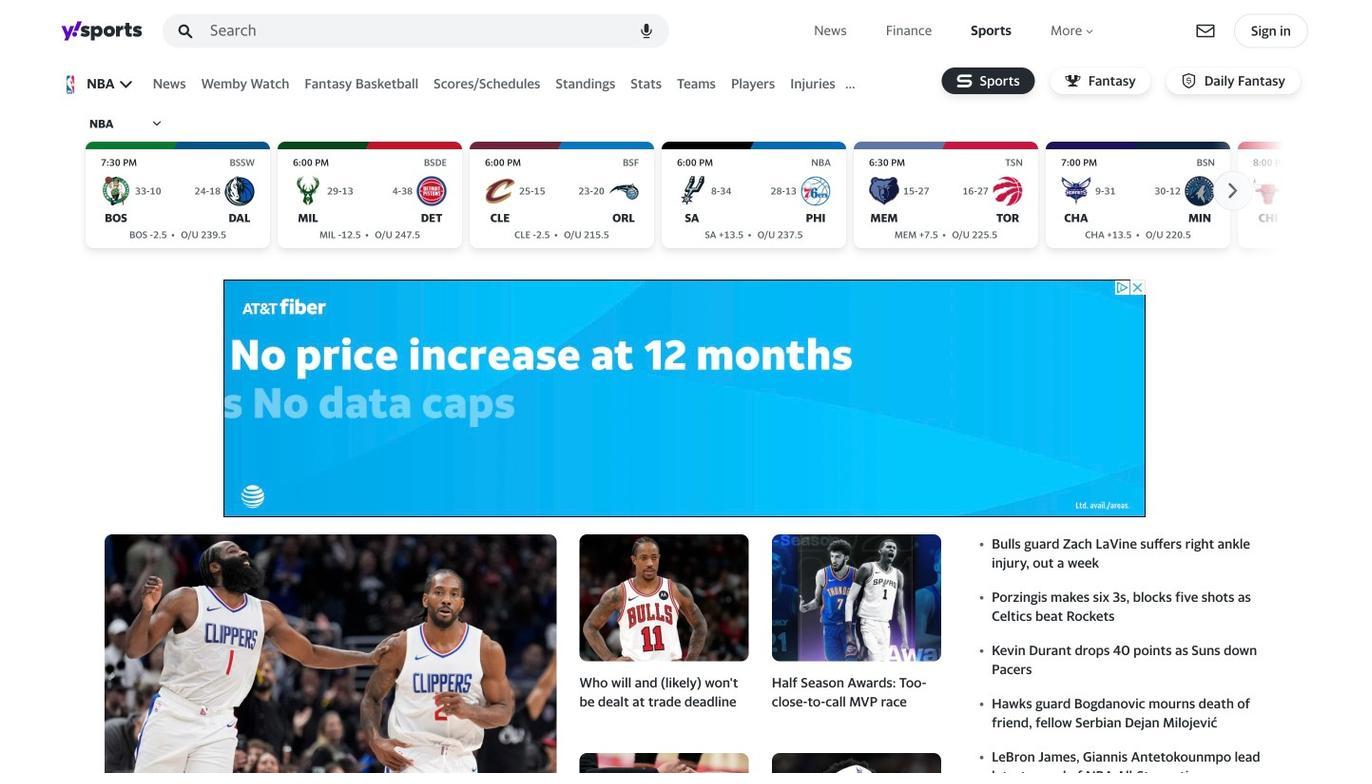Task type: describe. For each thing, give the bounding box(es) containing it.
milwaukee image
[[293, 176, 323, 207]]

associated press - atlanta hawks guard trae young (11) holds his head after a fall in the second half of an nba basketball game against the cleveland cavaliers, saturday, jan. 20, 2024, in atlanta. (ap photo/brynn anderson) image
[[580, 753, 749, 773]]

advertisement element
[[223, 280, 1146, 517]]

san antonio image
[[677, 176, 707, 207]]

next_items image
[[1222, 179, 1245, 202]]

charlotte image
[[1061, 176, 1092, 207]]

chicago image
[[1253, 176, 1284, 207]]



Task type: locate. For each thing, give the bounding box(es) containing it.
memphis image
[[869, 176, 900, 207]]

detroit image
[[416, 176, 447, 207]]

minnesota image
[[1185, 176, 1215, 207]]

None search field
[[163, 14, 669, 58]]

check your mail image
[[1196, 24, 1215, 38]]

getty images - salt lake city, utah - january 12: pascal siakam #43 of the toronto raptors looks on during the first half of a game against the utah jazz at delta center on january 12, 2024 in salt lake city, utah. note to user: user expressly acknowledges and agrees that, by downloading and or using this photograph, user is consenting to the terms and conditions of the getty images license agreement. (photo by alex goodlett/getty images) image
[[772, 753, 941, 773]]

associated press - los angeles clippers forward kawhi leonard celebrates with guard james harden (1) after leonard's 3-point basket during the second half of an nba basketball game against the brooklyn nets, sunday, jan. 21, 2024, in los angeles. (ap photo/marcio jose sanchez) image
[[105, 535, 557, 773]]

toronto image
[[993, 176, 1023, 207]]

dallas image
[[224, 176, 255, 207]]

cleveland image
[[485, 176, 515, 207]]

yahoo sports - it's time to hand out some purely theoretical, ephemeral, impossible-to-display-on-your-mantel image
[[772, 535, 941, 662]]

philadelphia image
[[801, 176, 831, 207]]

Search text field
[[163, 14, 669, 48]]

associated press - chicago bulls' demar derozan relaxes during a free throw in an nba basketball game against the charlotte hornets friday, jan. 5, 2024, in chicago. (ap photo/charles rex arbogast) image
[[580, 535, 749, 662]]

orlando image
[[609, 176, 639, 207]]

boston image
[[101, 176, 131, 207]]

toolbar
[[1167, 14, 1308, 48]]



Task type: vqa. For each thing, say whether or not it's contained in the screenshot.
toolbar
yes



